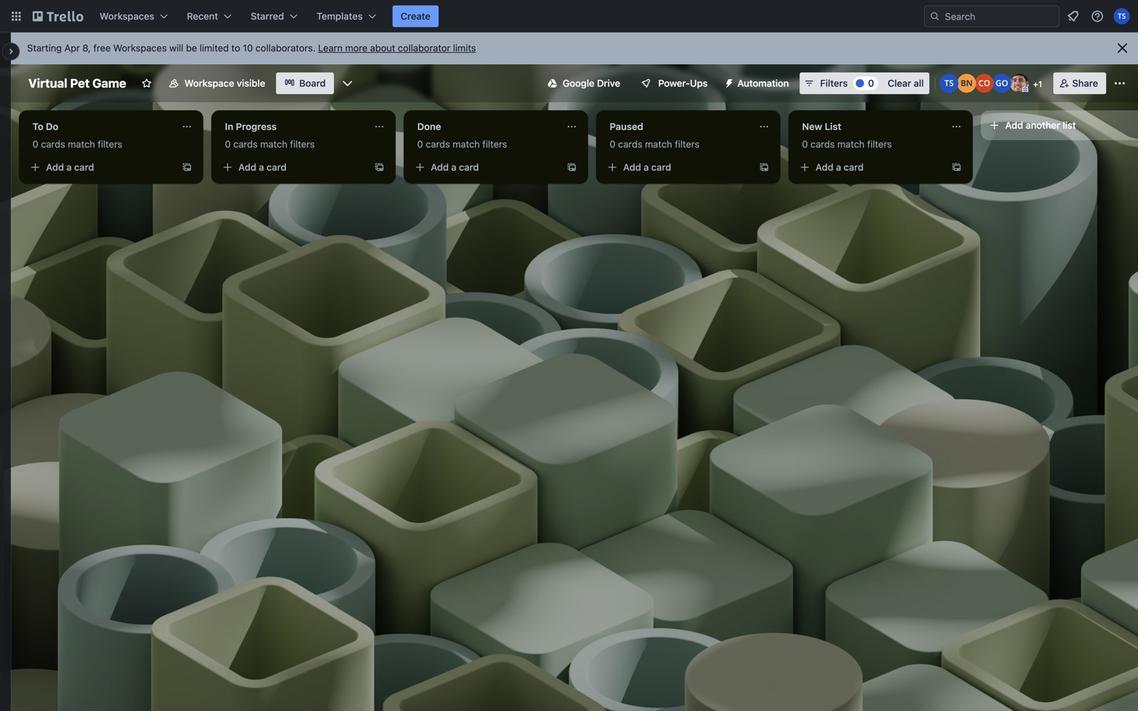 Task type: vqa. For each thing, say whether or not it's contained in the screenshot.
4th cards from the left
yes



Task type: locate. For each thing, give the bounding box(es) containing it.
2 add a card from the left
[[239, 162, 287, 173]]

1 add a card from the left
[[46, 162, 94, 173]]

power-ups
[[658, 78, 708, 89]]

a for to do
[[66, 162, 72, 173]]

match down "list" on the top right
[[838, 139, 865, 150]]

cards down done
[[426, 139, 450, 150]]

0 cards match filters down to do text box
[[33, 139, 122, 150]]

add a card button down paused 'text field' at the top right
[[602, 157, 751, 178]]

progress
[[236, 121, 277, 132]]

add a card button down to do text box
[[24, 157, 173, 178]]

add a card down done
[[431, 162, 479, 173]]

add a card button down in progress text field
[[217, 157, 366, 178]]

0 for done
[[417, 139, 423, 150]]

learn
[[318, 42, 343, 54]]

add down paused
[[623, 162, 641, 173]]

3 card from the left
[[459, 162, 479, 173]]

card down done text box at the top of the page
[[459, 162, 479, 173]]

filters for new list
[[867, 139, 892, 150]]

board
[[299, 78, 326, 89]]

card down new list text field
[[844, 162, 864, 173]]

Board name text field
[[22, 73, 133, 94]]

0 cards match filters down paused 'text field' at the top right
[[610, 139, 700, 150]]

5 match from the left
[[838, 139, 865, 150]]

add a card down do
[[46, 162, 94, 173]]

0 down in
[[225, 139, 231, 150]]

add for in progress
[[239, 162, 256, 173]]

add for done
[[431, 162, 449, 173]]

a for done
[[451, 162, 457, 173]]

Search field
[[941, 6, 1059, 26]]

2 cards from the left
[[233, 139, 258, 150]]

cards down new list
[[811, 139, 835, 150]]

2 card from the left
[[267, 162, 287, 173]]

workspace
[[185, 78, 234, 89]]

add down 'in progress'
[[239, 162, 256, 173]]

board link
[[276, 73, 334, 94]]

3 match from the left
[[453, 139, 480, 150]]

match down to do text box
[[68, 139, 95, 150]]

match down the progress on the left of the page
[[260, 139, 288, 150]]

add down new list
[[816, 162, 834, 173]]

match
[[68, 139, 95, 150], [260, 139, 288, 150], [453, 139, 480, 150], [645, 139, 672, 150], [838, 139, 865, 150]]

clear all
[[888, 78, 924, 89]]

add for paused
[[623, 162, 641, 173]]

cards for done
[[426, 139, 450, 150]]

2 filters from the left
[[290, 139, 315, 150]]

4 add a card from the left
[[623, 162, 671, 173]]

drive
[[597, 78, 620, 89]]

cards down do
[[41, 139, 65, 150]]

add a card down paused
[[623, 162, 671, 173]]

all
[[914, 78, 924, 89]]

1 match from the left
[[68, 139, 95, 150]]

0 cards match filters for paused
[[610, 139, 700, 150]]

1 card from the left
[[74, 162, 94, 173]]

a down "list" on the top right
[[836, 162, 841, 173]]

0 cards match filters for in progress
[[225, 139, 315, 150]]

2 add a card button from the left
[[217, 157, 366, 178]]

1 filters from the left
[[98, 139, 122, 150]]

workspaces inside dropdown button
[[100, 11, 154, 22]]

power-
[[658, 78, 690, 89]]

share
[[1073, 78, 1098, 89]]

a down paused 'text field' at the top right
[[644, 162, 649, 173]]

add a card button down new list text field
[[794, 157, 943, 178]]

0 cards match filters down done text box at the top of the page
[[417, 139, 507, 150]]

add a card
[[46, 162, 94, 173], [239, 162, 287, 173], [431, 162, 479, 173], [623, 162, 671, 173], [816, 162, 864, 173]]

match for paused
[[645, 139, 672, 150]]

card down in progress text field
[[267, 162, 287, 173]]

4 card from the left
[[652, 162, 671, 173]]

0 cards match filters down "list" on the top right
[[802, 139, 892, 150]]

filters for to do
[[98, 139, 122, 150]]

workspaces button
[[91, 5, 176, 27]]

0 down new
[[802, 139, 808, 150]]

workspaces down workspaces dropdown button
[[113, 42, 167, 54]]

workspace visible button
[[160, 73, 274, 94]]

cards
[[41, 139, 65, 150], [233, 139, 258, 150], [426, 139, 450, 150], [618, 139, 643, 150], [811, 139, 835, 150]]

4 a from the left
[[644, 162, 649, 173]]

2 a from the left
[[259, 162, 264, 173]]

collaborator
[[398, 42, 451, 54]]

1 0 cards match filters from the left
[[33, 139, 122, 150]]

8,
[[82, 42, 91, 54]]

filters down to do text box
[[98, 139, 122, 150]]

0
[[868, 78, 874, 89], [33, 139, 38, 150], [225, 139, 231, 150], [417, 139, 423, 150], [610, 139, 616, 150], [802, 139, 808, 150]]

apr
[[64, 42, 80, 54]]

workspaces up the free
[[100, 11, 154, 22]]

card down to do text box
[[74, 162, 94, 173]]

filters
[[98, 139, 122, 150], [290, 139, 315, 150], [483, 139, 507, 150], [675, 139, 700, 150], [867, 139, 892, 150]]

5 add a card button from the left
[[794, 157, 943, 178]]

filters for done
[[483, 139, 507, 150]]

4 create from template… image from the left
[[951, 162, 962, 173]]

2 match from the left
[[260, 139, 288, 150]]

add inside button
[[1006, 120, 1023, 131]]

+ 1
[[1033, 79, 1043, 89]]

search image
[[930, 11, 941, 22]]

0 for new list
[[802, 139, 808, 150]]

add a card button for paused
[[602, 157, 751, 178]]

0 cards match filters down the progress on the left of the page
[[225, 139, 315, 150]]

0 down the to
[[33, 139, 38, 150]]

1 cards from the left
[[41, 139, 65, 150]]

a
[[66, 162, 72, 173], [259, 162, 264, 173], [451, 162, 457, 173], [644, 162, 649, 173], [836, 162, 841, 173]]

3 a from the left
[[451, 162, 457, 173]]

add a card down the progress on the left of the page
[[239, 162, 287, 173]]

add for to do
[[46, 162, 64, 173]]

create from template… image for new list
[[951, 162, 962, 173]]

0 down done
[[417, 139, 423, 150]]

add a card for to do
[[46, 162, 94, 173]]

3 cards from the left
[[426, 139, 450, 150]]

add a card for done
[[431, 162, 479, 173]]

2 0 cards match filters from the left
[[225, 139, 315, 150]]

5 add a card from the left
[[816, 162, 864, 173]]

filters down done text box at the top of the page
[[483, 139, 507, 150]]

filters down new list text field
[[867, 139, 892, 150]]

add another list
[[1006, 120, 1076, 131]]

learn more about collaborator limits link
[[318, 42, 476, 54]]

add a card button for to do
[[24, 157, 173, 178]]

3 0 cards match filters from the left
[[417, 139, 507, 150]]

show menu image
[[1113, 77, 1127, 90]]

3 create from template… image from the left
[[566, 162, 577, 173]]

add
[[1006, 120, 1023, 131], [46, 162, 64, 173], [239, 162, 256, 173], [431, 162, 449, 173], [623, 162, 641, 173], [816, 162, 834, 173]]

filters down paused 'text field' at the top right
[[675, 139, 700, 150]]

add a card button down done text box at the top of the page
[[409, 157, 558, 178]]

In Progress text field
[[217, 116, 369, 138]]

0 cards match filters for to do
[[33, 139, 122, 150]]

paused
[[610, 121, 644, 132]]

add down done
[[431, 162, 449, 173]]

recent button
[[179, 5, 240, 27]]

5 a from the left
[[836, 162, 841, 173]]

4 0 cards match filters from the left
[[610, 139, 700, 150]]

about
[[370, 42, 395, 54]]

5 0 cards match filters from the left
[[802, 139, 892, 150]]

1 create from template… image from the left
[[182, 162, 192, 173]]

a down the progress on the left of the page
[[259, 162, 264, 173]]

add a card button
[[24, 157, 173, 178], [217, 157, 366, 178], [409, 157, 558, 178], [602, 157, 751, 178], [794, 157, 943, 178]]

0 for paused
[[610, 139, 616, 150]]

match for to do
[[68, 139, 95, 150]]

workspace visible
[[185, 78, 265, 89]]

add a card button for in progress
[[217, 157, 366, 178]]

limits
[[453, 42, 476, 54]]

card for paused
[[652, 162, 671, 173]]

a down done text box at the top of the page
[[451, 162, 457, 173]]

add down do
[[46, 162, 64, 173]]

add a card down "list" on the top right
[[816, 162, 864, 173]]

0 down paused
[[610, 139, 616, 150]]

create from template… image for in progress
[[374, 162, 385, 173]]

be
[[186, 42, 197, 54]]

a for in progress
[[259, 162, 264, 173]]

a down to do text box
[[66, 162, 72, 173]]

google drive icon image
[[548, 79, 557, 88]]

0 cards match filters
[[33, 139, 122, 150], [225, 139, 315, 150], [417, 139, 507, 150], [610, 139, 700, 150], [802, 139, 892, 150]]

0 vertical spatial workspaces
[[100, 11, 154, 22]]

power-ups button
[[631, 73, 716, 94]]

4 add a card button from the left
[[602, 157, 751, 178]]

add left another
[[1006, 120, 1023, 131]]

filters down in progress text field
[[290, 139, 315, 150]]

1 add a card button from the left
[[24, 157, 173, 178]]

cards down paused
[[618, 139, 643, 150]]

1 a from the left
[[66, 162, 72, 173]]

New List text field
[[794, 116, 946, 138]]

virtual
[[28, 76, 67, 90]]

pet
[[70, 76, 90, 90]]

4 cards from the left
[[618, 139, 643, 150]]

4 match from the left
[[645, 139, 672, 150]]

match down done text box at the top of the page
[[453, 139, 480, 150]]

0 cards match filters for new list
[[802, 139, 892, 150]]

starting apr 8, free workspaces will be limited to 10 collaborators. learn more about collaborator limits
[[27, 42, 476, 54]]

add a card for paused
[[623, 162, 671, 173]]

card
[[74, 162, 94, 173], [267, 162, 287, 173], [459, 162, 479, 173], [652, 162, 671, 173], [844, 162, 864, 173]]

match down paused 'text field' at the top right
[[645, 139, 672, 150]]

2 create from template… image from the left
[[374, 162, 385, 173]]

open information menu image
[[1091, 9, 1105, 23]]

create from template… image
[[182, 162, 192, 173], [374, 162, 385, 173], [566, 162, 577, 173], [951, 162, 962, 173]]

4 filters from the left
[[675, 139, 700, 150]]

5 filters from the left
[[867, 139, 892, 150]]

primary element
[[0, 0, 1138, 33]]

3 add a card from the left
[[431, 162, 479, 173]]

free
[[93, 42, 111, 54]]

0 for to do
[[33, 139, 38, 150]]

workspaces
[[100, 11, 154, 22], [113, 42, 167, 54]]

3 filters from the left
[[483, 139, 507, 150]]

5 cards from the left
[[811, 139, 835, 150]]

card down paused 'text field' at the top right
[[652, 162, 671, 173]]

5 card from the left
[[844, 162, 864, 173]]

3 add a card button from the left
[[409, 157, 558, 178]]

in progress
[[225, 121, 277, 132]]

cards down 'in progress'
[[233, 139, 258, 150]]

christina overa (christinaovera) image
[[975, 74, 994, 93]]

will
[[169, 42, 183, 54]]

tara schultz (taraschultz7) image
[[940, 74, 959, 93]]

match for in progress
[[260, 139, 288, 150]]



Task type: describe. For each thing, give the bounding box(es) containing it.
card for to do
[[74, 162, 94, 173]]

a for paused
[[644, 162, 649, 173]]

in
[[225, 121, 233, 132]]

Done text field
[[409, 116, 561, 138]]

1 vertical spatial workspaces
[[113, 42, 167, 54]]

a for new list
[[836, 162, 841, 173]]

card for done
[[459, 162, 479, 173]]

cards for new list
[[811, 139, 835, 150]]

star or unstar board image
[[141, 78, 152, 89]]

to
[[33, 121, 43, 132]]

templates
[[317, 11, 363, 22]]

add a card button for done
[[409, 157, 558, 178]]

To Do text field
[[24, 116, 176, 138]]

match for done
[[453, 139, 480, 150]]

0 for in progress
[[225, 139, 231, 150]]

create from template… image for done
[[566, 162, 577, 173]]

filters for in progress
[[290, 139, 315, 150]]

this member is an admin of this board. image
[[1022, 87, 1028, 93]]

card for new list
[[844, 162, 864, 173]]

recent
[[187, 11, 218, 22]]

customize views image
[[341, 77, 354, 90]]

add a card for new list
[[816, 162, 864, 173]]

gary orlando (garyorlando) image
[[993, 74, 1012, 93]]

google drive
[[563, 78, 620, 89]]

0 left clear
[[868, 78, 874, 89]]

back to home image
[[33, 5, 83, 27]]

list
[[825, 121, 842, 132]]

sm image
[[719, 73, 738, 91]]

share button
[[1054, 73, 1107, 94]]

list
[[1063, 120, 1076, 131]]

filters
[[820, 78, 848, 89]]

create
[[401, 11, 431, 22]]

ups
[[690, 78, 708, 89]]

google
[[563, 78, 595, 89]]

limited
[[200, 42, 229, 54]]

10
[[243, 42, 253, 54]]

starred button
[[243, 5, 306, 27]]

create button
[[393, 5, 439, 27]]

new list
[[802, 121, 842, 132]]

+
[[1033, 79, 1039, 89]]

clear
[[888, 78, 912, 89]]

cards for to do
[[41, 139, 65, 150]]

create from template… image
[[759, 162, 770, 173]]

0 notifications image
[[1065, 8, 1081, 24]]

1
[[1039, 79, 1043, 89]]

ben nelson (bennelson96) image
[[957, 74, 976, 93]]

Paused text field
[[602, 116, 754, 138]]

cards for in progress
[[233, 139, 258, 150]]

clear all button
[[883, 73, 930, 94]]

visible
[[237, 78, 265, 89]]

collaborators.
[[256, 42, 316, 54]]

switch to… image
[[9, 9, 23, 23]]

add for new list
[[816, 162, 834, 173]]

add a card for in progress
[[239, 162, 287, 173]]

create from template… image for to do
[[182, 162, 192, 173]]

match for new list
[[838, 139, 865, 150]]

new
[[802, 121, 823, 132]]

do
[[46, 121, 58, 132]]

starred
[[251, 11, 284, 22]]

more
[[345, 42, 368, 54]]

filters for paused
[[675, 139, 700, 150]]

add a card button for new list
[[794, 157, 943, 178]]

starting
[[27, 42, 62, 54]]

to
[[231, 42, 240, 54]]

cards for paused
[[618, 139, 643, 150]]

tara schultz (taraschultz7) image
[[1114, 8, 1130, 24]]

done
[[417, 121, 441, 132]]

automation button
[[719, 73, 797, 94]]

card for in progress
[[267, 162, 287, 173]]

0 cards match filters for done
[[417, 139, 507, 150]]

virtual pet game
[[28, 76, 126, 90]]

to do
[[33, 121, 58, 132]]

automation
[[738, 78, 789, 89]]

game
[[92, 76, 126, 90]]

add another list button
[[981, 110, 1138, 140]]

google drive button
[[540, 73, 629, 94]]

james peterson (jamespeterson93) image
[[1010, 74, 1029, 93]]

templates button
[[309, 5, 385, 27]]

another
[[1026, 120, 1061, 131]]



